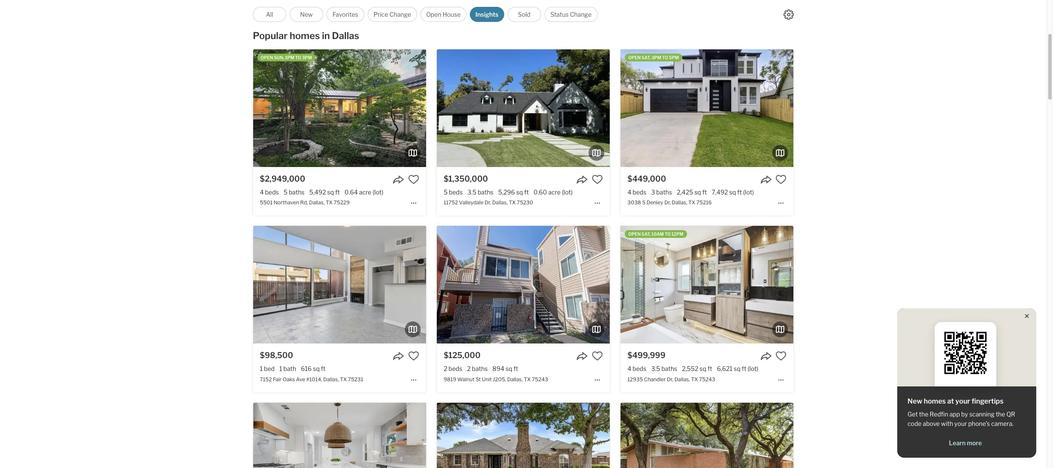 Task type: locate. For each thing, give the bounding box(es) containing it.
sat, left 5pm on the top right of page
[[642, 55, 651, 60]]

baths
[[289, 189, 305, 196], [478, 189, 494, 196], [657, 189, 673, 196], [472, 365, 488, 373], [662, 365, 678, 373]]

(lot) right 0.64
[[373, 189, 384, 196]]

fair
[[273, 376, 282, 383]]

baths for $1,350,000
[[478, 189, 494, 196]]

1 horizontal spatial new
[[908, 397, 923, 405]]

dr, down the 3 baths
[[665, 199, 671, 206]]

3.5 up valleydale
[[468, 189, 477, 196]]

Insights radio
[[470, 7, 505, 22]]

favorite button image
[[408, 174, 419, 185], [592, 174, 603, 185], [408, 351, 419, 362], [592, 351, 603, 362], [776, 351, 787, 362]]

3pm left 5pm on the top right of page
[[652, 55, 662, 60]]

2 photo of 3611 princess ln, dallas, tx 75229 image from the left
[[253, 403, 426, 468]]

3.5 baths
[[468, 189, 494, 196], [652, 365, 678, 373]]

new up get
[[908, 397, 923, 405]]

photo of 5501 northaven rd, dallas, tx 75229 image
[[80, 49, 253, 167], [253, 49, 426, 167], [426, 49, 599, 167]]

dallas, right the #1014,
[[324, 376, 339, 383]]

2
[[444, 365, 448, 373], [467, 365, 471, 373]]

4 beds for $449,000
[[628, 189, 647, 196]]

dr,
[[485, 199, 491, 206], [665, 199, 671, 206], [668, 376, 674, 383]]

oaks
[[283, 376, 295, 383]]

5 baths
[[284, 189, 305, 196]]

photo of 3038 s denley dr, dallas, tx 75216 image
[[448, 49, 621, 167], [621, 49, 794, 167], [794, 49, 967, 167]]

2 for 2 baths
[[467, 365, 471, 373]]

photo of 9819 walnut st unit j205, dallas, tx 75243 image
[[264, 226, 437, 344], [437, 226, 610, 344], [610, 226, 783, 344]]

1 bath
[[280, 365, 296, 373]]

(lot)
[[373, 189, 384, 196], [562, 189, 573, 196], [744, 189, 755, 196], [748, 365, 759, 373]]

ft up 75229
[[335, 189, 340, 196]]

4 beds up 12935 at the bottom right of the page
[[628, 365, 647, 373]]

dr, right valleydale
[[485, 199, 491, 206]]

homes left in
[[290, 30, 320, 41]]

open
[[261, 55, 273, 60], [629, 55, 641, 60], [629, 232, 641, 237]]

75243 down 2,552 sq ft
[[700, 376, 716, 383]]

0 horizontal spatial acre
[[359, 189, 372, 196]]

ft right 894
[[514, 365, 519, 373]]

3.5 baths for $499,999
[[652, 365, 678, 373]]

your inside get the redfin app by scanning the qr code above with your phone's camera.
[[955, 420, 968, 427]]

open left 5pm on the top right of page
[[629, 55, 641, 60]]

0 horizontal spatial change
[[390, 11, 411, 18]]

favorite button checkbox for $2,949,000
[[408, 174, 419, 185]]

0 horizontal spatial 75243
[[532, 376, 549, 383]]

9819
[[444, 376, 457, 383]]

photo of 3960 cobblestone dr, dallas, tx 75229 image
[[448, 403, 621, 468], [621, 403, 794, 468], [794, 403, 967, 468]]

redfin
[[931, 411, 949, 418]]

1 acre from the left
[[359, 189, 372, 196]]

5pm
[[670, 55, 680, 60]]

4 for $499,999
[[628, 365, 632, 373]]

3 photo of 3611 princess ln, dallas, tx 75229 image from the left
[[426, 403, 599, 468]]

ft for $1,350,000
[[525, 189, 529, 196]]

baths up rd,
[[289, 189, 305, 196]]

ft right 7,492
[[738, 189, 743, 196]]

5
[[284, 189, 288, 196], [444, 189, 448, 196]]

All radio
[[253, 7, 287, 22]]

homes up redfin
[[925, 397, 947, 405]]

tx right j205, on the bottom of page
[[524, 376, 531, 383]]

northaven
[[274, 199, 299, 206]]

1 change from the left
[[390, 11, 411, 18]]

1 horizontal spatial change
[[570, 11, 592, 18]]

11752 valleydale dr, dallas, tx 75230
[[444, 199, 534, 206]]

0 horizontal spatial 3.5
[[468, 189, 477, 196]]

app install qr code image
[[942, 329, 990, 377]]

1 photo of 16706 loch maree ln, dallas, tx 75248 image from the left
[[264, 403, 437, 468]]

tx down 2,552 sq ft
[[692, 376, 699, 383]]

7152 fair oaks ave #1014, dallas, tx 75231
[[260, 376, 363, 383]]

0 vertical spatial new
[[300, 11, 313, 18]]

1 vertical spatial new
[[908, 397, 923, 405]]

3.5
[[468, 189, 477, 196], [652, 365, 661, 373]]

favorite button checkbox for $499,999
[[776, 351, 787, 362]]

baths up st
[[472, 365, 488, 373]]

0 vertical spatial homes
[[290, 30, 320, 41]]

sat, left 10am
[[642, 232, 651, 237]]

sq right 2,552
[[700, 365, 707, 373]]

0.60 acre (lot)
[[534, 189, 573, 196]]

favorite button image
[[776, 174, 787, 185]]

dallas, down 2,425 on the top right
[[672, 199, 688, 206]]

to left 5pm on the top right of page
[[663, 55, 669, 60]]

10am
[[652, 232, 664, 237]]

ave
[[296, 376, 305, 383]]

1 horizontal spatial 3.5 baths
[[652, 365, 678, 373]]

2 1 from the left
[[280, 365, 282, 373]]

3pm
[[302, 55, 312, 60], [652, 55, 662, 60]]

1 horizontal spatial 3pm
[[652, 55, 662, 60]]

change inside option
[[570, 11, 592, 18]]

to
[[295, 55, 301, 60], [663, 55, 669, 60], [665, 232, 671, 237]]

0 horizontal spatial 5
[[284, 189, 288, 196]]

sq for $499,999
[[700, 365, 707, 373]]

1 2 from the left
[[444, 365, 448, 373]]

your down by
[[955, 420, 968, 427]]

5 for 5 baths
[[284, 189, 288, 196]]

75243
[[532, 376, 549, 383], [700, 376, 716, 383]]

photo of 11752 valleydale dr, dallas, tx 75230 image
[[264, 49, 437, 167], [437, 49, 610, 167], [610, 49, 783, 167]]

sq right 5,492
[[328, 189, 334, 196]]

sat, for $449,000
[[642, 55, 651, 60]]

to for $499,999
[[665, 232, 671, 237]]

(lot) right 6,621
[[748, 365, 759, 373]]

1 photo of 12935 chandler dr, dallas, tx 75243 image from the left
[[448, 226, 621, 344]]

1 3pm from the left
[[302, 55, 312, 60]]

3 baths
[[652, 189, 673, 196]]

ft up the #1014,
[[321, 365, 326, 373]]

ft left 6,621
[[708, 365, 713, 373]]

option group
[[253, 7, 598, 22]]

2,425 sq ft
[[677, 189, 708, 196]]

the right get
[[920, 411, 929, 418]]

4 up 5501
[[260, 189, 264, 196]]

2,552
[[683, 365, 699, 373]]

0 vertical spatial sat,
[[642, 55, 651, 60]]

baths up 11752 valleydale dr, dallas, tx 75230
[[478, 189, 494, 196]]

get the redfin app by scanning the qr code above with your phone's camera.
[[908, 411, 1016, 427]]

photo of 7152 fair oaks ave #1014, dallas, tx 75231 image
[[80, 226, 253, 344], [253, 226, 426, 344], [426, 226, 599, 344]]

favorite button checkbox
[[592, 174, 603, 185], [776, 174, 787, 185], [408, 351, 419, 362], [592, 351, 603, 362]]

baths right 3
[[657, 189, 673, 196]]

chandler
[[645, 376, 666, 383]]

favorite button checkbox
[[408, 174, 419, 185], [776, 351, 787, 362]]

11752
[[444, 199, 458, 206]]

beds up 12935 at the bottom right of the page
[[633, 365, 647, 373]]

dallas, down 5,296
[[493, 199, 508, 206]]

Favorites radio
[[327, 7, 365, 22]]

dallas, down 894 sq ft
[[508, 376, 523, 383]]

1 horizontal spatial acre
[[549, 189, 561, 196]]

2 acre from the left
[[549, 189, 561, 196]]

acre right the 0.60
[[549, 189, 561, 196]]

to left 12pm
[[665, 232, 671, 237]]

2 up 9819
[[444, 365, 448, 373]]

2 sat, from the top
[[642, 232, 651, 237]]

open left 10am
[[629, 232, 641, 237]]

1 horizontal spatial favorite button checkbox
[[776, 351, 787, 362]]

at
[[948, 397, 955, 405]]

beds up 9819
[[449, 365, 463, 373]]

tx left the 75231 in the left bottom of the page
[[340, 376, 347, 383]]

photo of 3611 princess ln, dallas, tx 75229 image
[[80, 403, 253, 468], [253, 403, 426, 468], [426, 403, 599, 468]]

1
[[260, 365, 263, 373], [280, 365, 282, 373]]

0 horizontal spatial new
[[300, 11, 313, 18]]

4 beds up 3038
[[628, 189, 647, 196]]

beds for $125,000
[[449, 365, 463, 373]]

phone's
[[969, 420, 991, 427]]

2 up walnut
[[467, 365, 471, 373]]

qr
[[1007, 411, 1016, 418]]

dr, right chandler
[[668, 376, 674, 383]]

baths for $2,949,000
[[289, 189, 305, 196]]

ft up 75230
[[525, 189, 529, 196]]

0 horizontal spatial 1
[[260, 365, 263, 373]]

1 horizontal spatial the
[[997, 411, 1006, 418]]

photo of 12935 chandler dr, dallas, tx 75243 image
[[448, 226, 621, 344], [621, 226, 794, 344], [794, 226, 967, 344]]

j205,
[[493, 376, 507, 383]]

code
[[908, 420, 922, 427]]

app
[[950, 411, 961, 418]]

7152
[[260, 376, 272, 383]]

0 vertical spatial 3.5
[[468, 189, 477, 196]]

Price Change radio
[[368, 7, 417, 22]]

sq
[[328, 189, 334, 196], [517, 189, 523, 196], [695, 189, 702, 196], [730, 189, 737, 196], [313, 365, 320, 373], [506, 365, 513, 373], [700, 365, 707, 373], [734, 365, 741, 373]]

5 up northaven
[[284, 189, 288, 196]]

open sat, 10am to 12pm
[[629, 232, 684, 237]]

1 left bed
[[260, 365, 263, 373]]

acre for $1,350,000
[[549, 189, 561, 196]]

2 the from the left
[[997, 411, 1006, 418]]

favorite button image for $98,500
[[408, 351, 419, 362]]

1 horizontal spatial 1
[[280, 365, 282, 373]]

valleydale
[[460, 199, 484, 206]]

ft up 75216
[[703, 189, 708, 196]]

2 2 from the left
[[467, 365, 471, 373]]

more
[[968, 439, 983, 447]]

4 up 3038
[[628, 189, 632, 196]]

sq up 75230
[[517, 189, 523, 196]]

homes for in
[[290, 30, 320, 41]]

tx
[[326, 199, 333, 206], [509, 199, 516, 206], [689, 199, 696, 206], [340, 376, 347, 383], [524, 376, 531, 383], [692, 376, 699, 383]]

3.5 baths up 12935 chandler dr, dallas, tx 75243
[[652, 365, 678, 373]]

1 for 1 bed
[[260, 365, 263, 373]]

3 photo of 3960 cobblestone dr, dallas, tx 75229 image from the left
[[794, 403, 967, 468]]

1 photo of 11752 valleydale dr, dallas, tx 75230 image from the left
[[264, 49, 437, 167]]

2 photo of 12935 chandler dr, dallas, tx 75243 image from the left
[[621, 226, 794, 344]]

popular homes in dallas
[[253, 30, 360, 41]]

learn
[[950, 439, 966, 447]]

3.5 up chandler
[[652, 365, 661, 373]]

3 photo of 16706 loch maree ln, dallas, tx 75248 image from the left
[[610, 403, 783, 468]]

1 sat, from the top
[[642, 55, 651, 60]]

0 horizontal spatial 3.5 baths
[[468, 189, 494, 196]]

0 vertical spatial favorite button checkbox
[[408, 174, 419, 185]]

baths up 12935 chandler dr, dallas, tx 75243
[[662, 365, 678, 373]]

75243 right j205, on the bottom of page
[[532, 376, 549, 383]]

2 photo of 5501 northaven rd, dallas, tx 75229 image from the left
[[253, 49, 426, 167]]

new up popular homes in dallas
[[300, 11, 313, 18]]

sq right 616
[[313, 365, 320, 373]]

1 left bath
[[280, 365, 282, 373]]

5 up 11752
[[444, 189, 448, 196]]

3 photo of 3038 s denley dr, dallas, tx 75216 image from the left
[[794, 49, 967, 167]]

2 change from the left
[[570, 11, 592, 18]]

0 horizontal spatial the
[[920, 411, 929, 418]]

9819 walnut st unit j205, dallas, tx 75243
[[444, 376, 549, 383]]

1 vertical spatial your
[[955, 420, 968, 427]]

sat,
[[642, 55, 651, 60], [642, 232, 651, 237]]

acre right 0.64
[[359, 189, 372, 196]]

to right 1pm
[[295, 55, 301, 60]]

beds up s at right top
[[633, 189, 647, 196]]

tx down 5,296 sq ft
[[509, 199, 516, 206]]

sat, for $499,999
[[642, 232, 651, 237]]

s
[[643, 199, 646, 206]]

5,492
[[310, 189, 326, 196]]

3pm right 1pm
[[302, 55, 312, 60]]

0 horizontal spatial homes
[[290, 30, 320, 41]]

1 horizontal spatial 2
[[467, 365, 471, 373]]

your right at
[[956, 397, 971, 405]]

1 horizontal spatial 75243
[[700, 376, 716, 383]]

4 beds
[[260, 189, 279, 196], [628, 189, 647, 196], [628, 365, 647, 373]]

bed
[[264, 365, 275, 373]]

1 vertical spatial favorite button checkbox
[[776, 351, 787, 362]]

to for $449,000
[[663, 55, 669, 60]]

2 5 from the left
[[444, 189, 448, 196]]

new inside radio
[[300, 11, 313, 18]]

favorite button checkbox for $125,000
[[592, 351, 603, 362]]

0 horizontal spatial 2
[[444, 365, 448, 373]]

1 vertical spatial homes
[[925, 397, 947, 405]]

beds up 11752
[[449, 189, 463, 196]]

1 1 from the left
[[260, 365, 263, 373]]

open left sun,
[[261, 55, 273, 60]]

1 vertical spatial 3.5 baths
[[652, 365, 678, 373]]

1 75243 from the left
[[532, 376, 549, 383]]

beds for $1,350,000
[[449, 189, 463, 196]]

4 beds for $2,949,000
[[260, 189, 279, 196]]

0 horizontal spatial favorite button checkbox
[[408, 174, 419, 185]]

open for $449,000
[[629, 55, 641, 60]]

$449,000
[[628, 174, 667, 183]]

homes for at
[[925, 397, 947, 405]]

3.5 baths up 11752 valleydale dr, dallas, tx 75230
[[468, 189, 494, 196]]

7,492 sq ft (lot)
[[712, 189, 755, 196]]

4
[[260, 189, 264, 196], [628, 189, 632, 196], [628, 365, 632, 373]]

sq up 75216
[[695, 189, 702, 196]]

1 for 1 bath
[[280, 365, 282, 373]]

894
[[493, 365, 505, 373]]

0 horizontal spatial 3pm
[[302, 55, 312, 60]]

the up camera.
[[997, 411, 1006, 418]]

favorite button image for $2,949,000
[[408, 174, 419, 185]]

New radio
[[290, 7, 323, 22]]

ft for $125,000
[[514, 365, 519, 373]]

2 photo of 11752 valleydale dr, dallas, tx 75230 image from the left
[[437, 49, 610, 167]]

denley
[[647, 199, 664, 206]]

3 photo of 11752 valleydale dr, dallas, tx 75230 image from the left
[[610, 49, 783, 167]]

favorite button image for $125,000
[[592, 351, 603, 362]]

1 horizontal spatial 3.5
[[652, 365, 661, 373]]

new
[[300, 11, 313, 18], [908, 397, 923, 405]]

5,296 sq ft
[[499, 189, 529, 196]]

new for new homes at your fingertips
[[908, 397, 923, 405]]

4 for $449,000
[[628, 189, 632, 196]]

ft for $98,500
[[321, 365, 326, 373]]

4 up 12935 at the bottom right of the page
[[628, 365, 632, 373]]

0 vertical spatial 3.5 baths
[[468, 189, 494, 196]]

sq right 894
[[506, 365, 513, 373]]

1 horizontal spatial homes
[[925, 397, 947, 405]]

1 horizontal spatial 5
[[444, 189, 448, 196]]

1 photo of 3960 cobblestone dr, dallas, tx 75229 image from the left
[[448, 403, 621, 468]]

1 vertical spatial sat,
[[642, 232, 651, 237]]

favorites
[[333, 11, 359, 18]]

change right "status"
[[570, 11, 592, 18]]

3 photo of 7152 fair oaks ave #1014, dallas, tx 75231 image from the left
[[426, 226, 599, 344]]

75230
[[517, 199, 534, 206]]

5,492 sq ft
[[310, 189, 340, 196]]

beds up 5501
[[265, 189, 279, 196]]

1 5 from the left
[[284, 189, 288, 196]]

(lot) right the 0.60
[[562, 189, 573, 196]]

change right "price" at top left
[[390, 11, 411, 18]]

favorite button image for $499,999
[[776, 351, 787, 362]]

3.5 for $1,350,000
[[468, 189, 477, 196]]

ft
[[335, 189, 340, 196], [525, 189, 529, 196], [703, 189, 708, 196], [738, 189, 743, 196], [321, 365, 326, 373], [514, 365, 519, 373], [708, 365, 713, 373], [742, 365, 747, 373]]

your
[[956, 397, 971, 405], [955, 420, 968, 427]]

1 vertical spatial 3.5
[[652, 365, 661, 373]]

photo of 16706 loch maree ln, dallas, tx 75248 image
[[264, 403, 437, 468], [437, 403, 610, 468], [610, 403, 783, 468]]

3.5 baths for $1,350,000
[[468, 189, 494, 196]]

insights
[[476, 11, 499, 18]]

baths for $499,999
[[662, 365, 678, 373]]

1 photo of 3038 s denley dr, dallas, tx 75216 image from the left
[[448, 49, 621, 167]]

to for $2,949,000
[[295, 55, 301, 60]]

4 beds up 5501
[[260, 189, 279, 196]]

change inside radio
[[390, 11, 411, 18]]

75231
[[348, 376, 363, 383]]



Task type: describe. For each thing, give the bounding box(es) containing it.
learn more link
[[908, 439, 1024, 447]]

beds for $499,999
[[633, 365, 647, 373]]

sq right 6,621
[[734, 365, 741, 373]]

0 vertical spatial your
[[956, 397, 971, 405]]

get
[[908, 411, 919, 418]]

all
[[266, 11, 273, 18]]

6,621 sq ft (lot)
[[718, 365, 759, 373]]

open for $2,949,000
[[261, 55, 273, 60]]

change for status change
[[570, 11, 592, 18]]

rd,
[[300, 199, 308, 206]]

12935
[[628, 376, 644, 383]]

walnut
[[458, 376, 475, 383]]

3 photo of 5501 northaven rd, dallas, tx 75229 image from the left
[[426, 49, 599, 167]]

favorite button checkbox for $98,500
[[408, 351, 419, 362]]

2 3pm from the left
[[652, 55, 662, 60]]

acre for $2,949,000
[[359, 189, 372, 196]]

5501 northaven rd, dallas, tx 75229
[[260, 199, 350, 206]]

7,492
[[712, 189, 729, 196]]

by
[[962, 411, 969, 418]]

6,621
[[718, 365, 733, 373]]

5501
[[260, 199, 273, 206]]

$1,350,000
[[444, 174, 488, 183]]

Status Change radio
[[545, 7, 598, 22]]

sq right 7,492
[[730, 189, 737, 196]]

0.64 acre (lot)
[[345, 189, 384, 196]]

2,425
[[677, 189, 694, 196]]

1 bed
[[260, 365, 275, 373]]

dallas, down 5,492
[[309, 199, 325, 206]]

ft right 6,621
[[742, 365, 747, 373]]

price change
[[374, 11, 411, 18]]

sq for $2,949,000
[[328, 189, 334, 196]]

st
[[476, 376, 481, 383]]

0.64
[[345, 189, 358, 196]]

$2,949,000
[[260, 174, 305, 183]]

new homes at your fingertips
[[908, 397, 1004, 405]]

1 photo of 3611 princess ln, dallas, tx 75229 image from the left
[[80, 403, 253, 468]]

open sat, 3pm to 5pm
[[629, 55, 680, 60]]

75216
[[697, 199, 712, 206]]

5,296
[[499, 189, 515, 196]]

1pm
[[285, 55, 295, 60]]

house
[[443, 11, 461, 18]]

option group containing all
[[253, 7, 598, 22]]

Open House radio
[[421, 7, 467, 22]]

new for new
[[300, 11, 313, 18]]

1 photo of 9819 walnut st unit j205, dallas, tx 75243 image from the left
[[264, 226, 437, 344]]

sold
[[518, 11, 531, 18]]

sun,
[[274, 55, 284, 60]]

favorite button image for $1,350,000
[[592, 174, 603, 185]]

2 baths
[[467, 365, 488, 373]]

sq for $98,500
[[313, 365, 320, 373]]

2 75243 from the left
[[700, 376, 716, 383]]

dr, for $1,350,000
[[485, 199, 491, 206]]

open sun, 1pm to 3pm
[[261, 55, 312, 60]]

dallas, down 2,552
[[675, 376, 691, 383]]

ft for $449,000
[[703, 189, 708, 196]]

(lot) right 7,492
[[744, 189, 755, 196]]

open
[[427, 11, 442, 18]]

tx down 2,425 sq ft
[[689, 199, 696, 206]]

3038 s denley dr, dallas, tx 75216
[[628, 199, 712, 206]]

5 for 5 beds
[[444, 189, 448, 196]]

1 photo of 7152 fair oaks ave #1014, dallas, tx 75231 image from the left
[[80, 226, 253, 344]]

3 photo of 9819 walnut st unit j205, dallas, tx 75243 image from the left
[[610, 226, 783, 344]]

dallas
[[332, 30, 360, 41]]

4 beds for $499,999
[[628, 365, 647, 373]]

$125,000
[[444, 351, 481, 360]]

3 photo of 12935 chandler dr, dallas, tx 75243 image from the left
[[794, 226, 967, 344]]

open for $499,999
[[629, 232, 641, 237]]

75229
[[334, 199, 350, 206]]

unit
[[482, 376, 492, 383]]

sq for $1,350,000
[[517, 189, 523, 196]]

learn more
[[950, 439, 983, 447]]

baths for $449,000
[[657, 189, 673, 196]]

with
[[942, 420, 954, 427]]

dr, for $499,999
[[668, 376, 674, 383]]

1 the from the left
[[920, 411, 929, 418]]

favorite button checkbox for $1,350,000
[[592, 174, 603, 185]]

2 photo of 7152 fair oaks ave #1014, dallas, tx 75231 image from the left
[[253, 226, 426, 344]]

ft for $2,949,000
[[335, 189, 340, 196]]

fingertips
[[973, 397, 1004, 405]]

scanning
[[970, 411, 995, 418]]

12pm
[[672, 232, 684, 237]]

2 beds
[[444, 365, 463, 373]]

sq for $125,000
[[506, 365, 513, 373]]

Sold radio
[[508, 7, 541, 22]]

tx down 5,492 sq ft
[[326, 199, 333, 206]]

894 sq ft
[[493, 365, 519, 373]]

favorite button checkbox for $449,000
[[776, 174, 787, 185]]

0.60
[[534, 189, 548, 196]]

2 photo of 3960 cobblestone dr, dallas, tx 75229 image from the left
[[621, 403, 794, 468]]

$98,500
[[260, 351, 293, 360]]

beds for $449,000
[[633, 189, 647, 196]]

2 photo of 9819 walnut st unit j205, dallas, tx 75243 image from the left
[[437, 226, 610, 344]]

#1014,
[[307, 376, 322, 383]]

2 for 2 beds
[[444, 365, 448, 373]]

in
[[322, 30, 330, 41]]

bath
[[284, 365, 296, 373]]

camera.
[[992, 420, 1014, 427]]

2 photo of 16706 loch maree ln, dallas, tx 75248 image from the left
[[437, 403, 610, 468]]

5 beds
[[444, 189, 463, 196]]

above
[[924, 420, 941, 427]]

3.5 for $499,999
[[652, 365, 661, 373]]

616 sq ft
[[301, 365, 326, 373]]

status
[[551, 11, 569, 18]]

popular
[[253, 30, 288, 41]]

1 photo of 5501 northaven rd, dallas, tx 75229 image from the left
[[80, 49, 253, 167]]

$499,999
[[628, 351, 666, 360]]

ft for $499,999
[[708, 365, 713, 373]]

open house
[[427, 11, 461, 18]]

baths for $125,000
[[472, 365, 488, 373]]

4 for $2,949,000
[[260, 189, 264, 196]]

3
[[652, 189, 656, 196]]

2 photo of 3038 s denley dr, dallas, tx 75216 image from the left
[[621, 49, 794, 167]]

616
[[301, 365, 312, 373]]

12935 chandler dr, dallas, tx 75243
[[628, 376, 716, 383]]

status change
[[551, 11, 592, 18]]

2,552 sq ft
[[683, 365, 713, 373]]

beds for $2,949,000
[[265, 189, 279, 196]]

3038
[[628, 199, 642, 206]]

price
[[374, 11, 389, 18]]

change for price change
[[390, 11, 411, 18]]

sq for $449,000
[[695, 189, 702, 196]]



Task type: vqa. For each thing, say whether or not it's contained in the screenshot.
75231
yes



